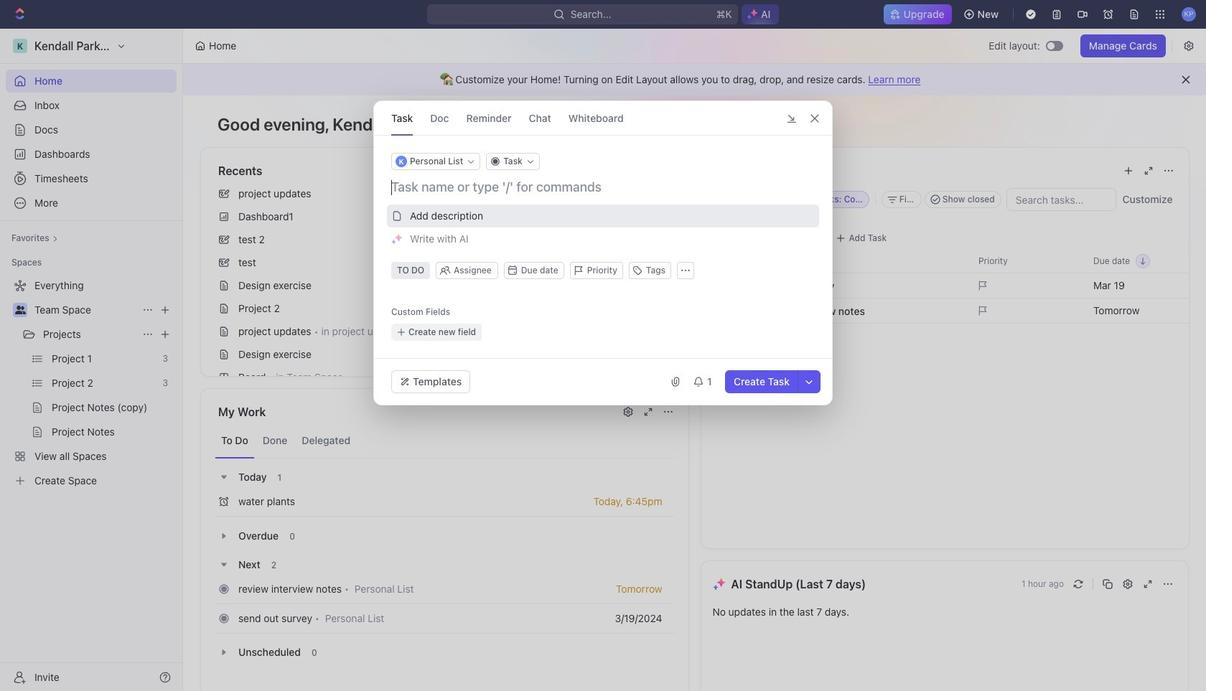 Task type: locate. For each thing, give the bounding box(es) containing it.
dialog
[[373, 101, 833, 406]]

tree
[[6, 274, 177, 493]]

sidebar navigation
[[0, 29, 183, 691]]

tab list
[[215, 424, 674, 459]]

alert
[[183, 64, 1206, 95]]

tree inside sidebar navigation
[[6, 274, 177, 493]]



Task type: describe. For each thing, give the bounding box(es) containing it.
Task name or type '/' for commands text field
[[391, 179, 818, 196]]

user group image
[[15, 306, 25, 315]]

Search tasks... text field
[[1007, 189, 1115, 210]]



Task type: vqa. For each thing, say whether or not it's contained in the screenshot.
dialog
yes



